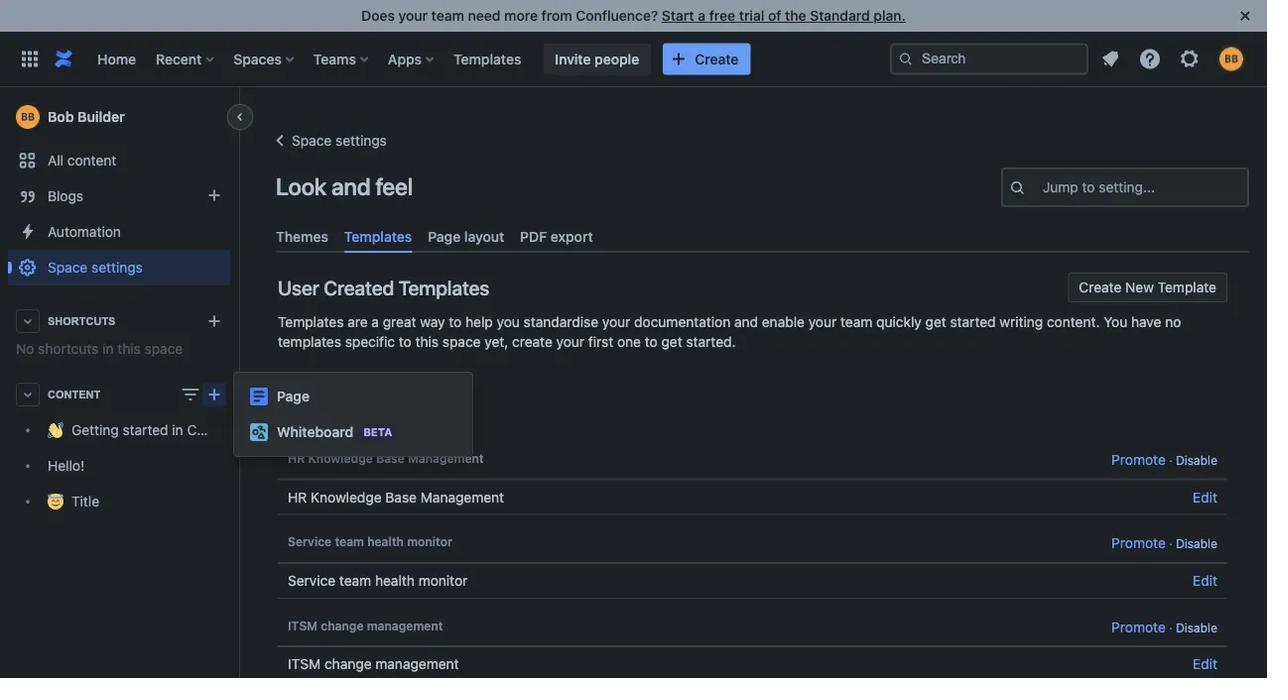 Task type: vqa. For each thing, say whether or not it's contained in the screenshot.
the bottommost get
yes



Task type: describe. For each thing, give the bounding box(es) containing it.
1 itsm change management from the top
[[288, 619, 443, 633]]

create a blog image
[[202, 184, 226, 207]]

getting started in confluence
[[71, 422, 260, 439]]

2 hr from the top
[[288, 489, 307, 506]]

templates inside global element
[[454, 51, 521, 67]]

0 vertical spatial knowledge
[[308, 452, 373, 466]]

look and feel
[[276, 173, 413, 200]]

plan.
[[874, 7, 906, 24]]

to down great
[[399, 334, 412, 350]]

3 promote from the top
[[1111, 619, 1166, 635]]

user created templates
[[278, 276, 489, 299]]

templates up way
[[398, 276, 489, 299]]

getting started in confluence link
[[8, 413, 260, 448]]

invite people button
[[543, 43, 651, 75]]

0 vertical spatial get
[[925, 314, 946, 331]]

tab list containing themes
[[268, 220, 1257, 253]]

templates inside tab list
[[344, 228, 412, 245]]

to right jump
[[1082, 179, 1095, 195]]

content
[[67, 152, 116, 169]]

jump to setting...
[[1043, 179, 1155, 195]]

1 vertical spatial space settings link
[[8, 250, 230, 286]]

1 vertical spatial change
[[324, 657, 372, 673]]

2 itsm from the top
[[288, 657, 321, 673]]

first
[[588, 334, 613, 350]]

have
[[1131, 314, 1161, 331]]

page layout
[[428, 228, 504, 245]]

search image
[[898, 51, 914, 67]]

free
[[709, 7, 735, 24]]

edit link for monitor
[[1193, 573, 1217, 589]]

jump
[[1043, 179, 1078, 195]]

1 horizontal spatial templates link
[[448, 43, 527, 75]]

edit link for management
[[1193, 489, 1217, 506]]

whiteboard
[[277, 424, 353, 441]]

1 vertical spatial management
[[420, 489, 504, 506]]

1 vertical spatial knowledge
[[311, 489, 382, 506]]

recent
[[156, 51, 202, 67]]

invite people
[[555, 51, 639, 67]]

does
[[361, 7, 395, 24]]

1 horizontal spatial space settings
[[292, 132, 387, 149]]

start
[[662, 7, 694, 24]]

recent button
[[150, 43, 222, 75]]

space inside templates are a great way to help you standardise your documentation and enable your team quickly get started writing content. you have no templates specific to this space yet, create your first one to get started.
[[442, 334, 481, 350]]

hello!
[[48, 458, 85, 474]]

your right enable
[[808, 314, 837, 331]]

blogs
[[48, 188, 83, 204]]

1 hr from the top
[[288, 452, 305, 466]]

does your team need more from confluence? start a free trial of the standard plan.
[[361, 7, 906, 24]]

2 service from the top
[[288, 573, 336, 589]]

from
[[541, 7, 572, 24]]

great
[[383, 314, 416, 331]]

getting
[[71, 422, 119, 439]]

title link
[[8, 484, 230, 520]]

promote button for management
[[1111, 449, 1166, 472]]

create new template link
[[1068, 273, 1227, 303]]

blueprints?
[[341, 413, 415, 430]]

3 disable from the top
[[1176, 621, 1217, 635]]

3 edit link from the top
[[1193, 657, 1217, 673]]

close image
[[1233, 4, 1257, 28]]

1 vertical spatial health
[[375, 573, 415, 589]]

apps
[[388, 51, 422, 67]]

documentation
[[634, 314, 731, 331]]

3 edit from the top
[[1193, 657, 1217, 673]]

3 · from the top
[[1169, 621, 1173, 635]]

confluence
[[187, 422, 260, 439]]

3 promote button from the top
[[1111, 616, 1166, 639]]

2 hr knowledge base management from the top
[[288, 489, 504, 506]]

0 vertical spatial change
[[321, 619, 364, 633]]

in for started
[[172, 422, 183, 439]]

template
[[1158, 280, 1216, 296]]

home
[[97, 51, 136, 67]]

tree inside space element
[[8, 413, 260, 520]]

setting...
[[1099, 179, 1155, 195]]

standard
[[810, 7, 870, 24]]

confluence?
[[576, 7, 658, 24]]

disable for monitor
[[1176, 537, 1217, 551]]

your right does
[[398, 7, 428, 24]]

automation link
[[8, 214, 230, 250]]

all content link
[[8, 143, 230, 179]]

1 horizontal spatial space settings link
[[268, 129, 387, 153]]

templates inside templates are a great way to help you standardise your documentation and enable your team quickly get started writing content. you have no templates specific to this space yet, create your first one to get started.
[[278, 334, 341, 350]]

0 vertical spatial health
[[367, 535, 404, 549]]

started.
[[686, 334, 736, 350]]

group containing page
[[234, 373, 472, 456]]

are for what
[[316, 413, 337, 430]]

blueprint
[[278, 375, 357, 399]]

page link
[[234, 379, 472, 415]]

themes
[[276, 228, 328, 245]]

0 vertical spatial monitor
[[407, 535, 452, 549]]

and inside templates are a great way to help you standardise your documentation and enable your team quickly get started writing content. you have no templates specific to this space yet, create your first one to get started.
[[734, 314, 758, 331]]

in for shortcuts
[[102, 341, 114, 357]]

0 vertical spatial management
[[408, 452, 484, 466]]

0 vertical spatial settings
[[335, 132, 387, 149]]

builder
[[77, 109, 125, 125]]

2 service team health monitor from the top
[[288, 573, 468, 589]]

this inside space element
[[117, 341, 141, 357]]

are for templates
[[348, 314, 368, 331]]

spaces button
[[228, 43, 302, 75]]

content.
[[1047, 314, 1100, 331]]

1 itsm from the top
[[288, 619, 318, 633]]

1 hr knowledge base management from the top
[[288, 452, 484, 466]]

3 disable link from the top
[[1176, 621, 1217, 635]]

all
[[48, 152, 64, 169]]

content button
[[8, 377, 230, 413]]

teams
[[313, 51, 356, 67]]

1 service from the top
[[288, 535, 332, 549]]

started inside templates are a great way to help you standardise your documentation and enable your team quickly get started writing content. you have no templates specific to this space yet, create your first one to get started.
[[950, 314, 996, 331]]

what are blueprints?
[[278, 413, 415, 430]]

promote for management
[[1111, 452, 1166, 468]]

home link
[[91, 43, 142, 75]]

page for page
[[277, 388, 310, 405]]

all content
[[48, 152, 116, 169]]

edit for management
[[1193, 489, 1217, 506]]

a inside templates are a great way to help you standardise your documentation and enable your team quickly get started writing content. you have no templates specific to this space yet, create your first one to get started.
[[372, 314, 379, 331]]

enable
[[762, 314, 805, 331]]

create
[[512, 334, 553, 350]]

blueprint templates
[[278, 375, 449, 399]]

themes link
[[268, 220, 336, 253]]

create new template
[[1079, 280, 1216, 296]]

bob
[[48, 109, 74, 125]]

look
[[276, 173, 326, 200]]

appswitcher icon image
[[18, 47, 42, 71]]

blogs link
[[8, 179, 230, 214]]

disable for management
[[1176, 454, 1217, 468]]

1 horizontal spatial space
[[292, 132, 332, 149]]

quickly
[[876, 314, 922, 331]]

1 vertical spatial templates
[[362, 375, 449, 399]]

title
[[71, 494, 99, 510]]

export
[[551, 228, 593, 245]]

pdf export
[[520, 228, 593, 245]]

0 vertical spatial management
[[367, 619, 443, 633]]

you
[[497, 314, 520, 331]]

no
[[16, 341, 34, 357]]

what
[[278, 413, 312, 430]]

more
[[504, 7, 538, 24]]

one
[[617, 334, 641, 350]]

help
[[465, 314, 493, 331]]

space settings inside space element
[[48, 259, 143, 276]]

pdf export link
[[512, 220, 601, 253]]



Task type: locate. For each thing, give the bounding box(es) containing it.
1 vertical spatial get
[[661, 334, 682, 350]]

are right what
[[316, 413, 337, 430]]

promote · disable
[[1111, 452, 1217, 468], [1111, 535, 1217, 552], [1111, 619, 1217, 635]]

in left confluence
[[172, 422, 183, 439]]

1 promote · disable from the top
[[1111, 452, 1217, 468]]

1 vertical spatial promote button
[[1111, 532, 1166, 556]]

2 promote from the top
[[1111, 535, 1166, 552]]

2 vertical spatial edit link
[[1193, 657, 1217, 673]]

apps button
[[382, 43, 442, 75]]

1 vertical spatial service team health monitor
[[288, 573, 468, 589]]

your
[[398, 7, 428, 24], [602, 314, 630, 331], [808, 314, 837, 331], [556, 334, 585, 350]]

pdf
[[520, 228, 547, 245]]

started left writing
[[950, 314, 996, 331]]

1 vertical spatial base
[[385, 489, 417, 506]]

1 horizontal spatial in
[[172, 422, 183, 439]]

what are blueprints? button
[[278, 412, 415, 432]]

1 vertical spatial promote · disable
[[1111, 535, 1217, 552]]

0 vertical spatial templates
[[278, 334, 341, 350]]

2 promote · disable from the top
[[1111, 535, 1217, 552]]

create for create
[[695, 51, 739, 67]]

banner containing home
[[0, 31, 1267, 87]]

1 horizontal spatial create
[[1079, 280, 1122, 296]]

disable link
[[1176, 454, 1217, 468], [1176, 537, 1217, 551], [1176, 621, 1217, 635]]

create content image
[[202, 383, 226, 407]]

your up one
[[602, 314, 630, 331]]

space down automation
[[48, 259, 88, 276]]

1 horizontal spatial and
[[734, 314, 758, 331]]

hr knowledge base management
[[288, 452, 484, 466], [288, 489, 504, 506]]

a left the free
[[698, 7, 706, 24]]

confluence image
[[52, 47, 75, 71], [52, 47, 75, 71]]

0 vertical spatial are
[[348, 314, 368, 331]]

to right way
[[449, 314, 462, 331]]

get down the documentation
[[661, 334, 682, 350]]

·
[[1169, 454, 1173, 468], [1169, 537, 1173, 551], [1169, 621, 1173, 635]]

beta
[[363, 426, 392, 439]]

in
[[102, 341, 114, 357], [172, 422, 183, 439]]

1 horizontal spatial get
[[925, 314, 946, 331]]

this inside templates are a great way to help you standardise your documentation and enable your team quickly get started writing content. you have no templates specific to this space yet, create your first one to get started.
[[415, 334, 439, 350]]

1 promote from the top
[[1111, 452, 1166, 468]]

1 vertical spatial settings
[[91, 259, 143, 276]]

1 horizontal spatial templates
[[362, 375, 449, 399]]

help icon image
[[1138, 47, 1162, 71]]

0 vertical spatial itsm change management
[[288, 619, 443, 633]]

and left enable
[[734, 314, 758, 331]]

banner
[[0, 31, 1267, 87]]

space settings down automation
[[48, 259, 143, 276]]

0 horizontal spatial space
[[144, 341, 183, 357]]

created
[[324, 276, 394, 299]]

2 · from the top
[[1169, 537, 1173, 551]]

2 vertical spatial promote · disable
[[1111, 619, 1217, 635]]

0 horizontal spatial started
[[123, 422, 168, 439]]

writing
[[1000, 314, 1043, 331]]

1 vertical spatial itsm
[[288, 657, 321, 673]]

promote button for monitor
[[1111, 532, 1166, 556]]

are inside "button"
[[316, 413, 337, 430]]

page for page layout
[[428, 228, 461, 245]]

trial
[[739, 7, 764, 24]]

1 edit from the top
[[1193, 489, 1217, 506]]

1 vertical spatial edit
[[1193, 573, 1217, 589]]

create for create new template
[[1079, 280, 1122, 296]]

people
[[595, 51, 639, 67]]

· for management
[[1169, 454, 1173, 468]]

0 vertical spatial disable
[[1176, 454, 1217, 468]]

promote button
[[1111, 449, 1166, 472], [1111, 532, 1166, 556], [1111, 616, 1166, 639]]

0 vertical spatial space
[[292, 132, 332, 149]]

and left feel
[[331, 173, 370, 200]]

1 vertical spatial started
[[123, 422, 168, 439]]

2 vertical spatial disable link
[[1176, 621, 1217, 635]]

no shortcuts in this space
[[16, 341, 183, 357]]

spaces
[[233, 51, 282, 67]]

hr
[[288, 452, 305, 466], [288, 489, 307, 506]]

disable link for management
[[1176, 454, 1217, 468]]

space settings link up look and feel on the left top
[[268, 129, 387, 153]]

1 vertical spatial page
[[277, 388, 310, 405]]

0 horizontal spatial space
[[48, 259, 88, 276]]

layout
[[464, 228, 504, 245]]

1 · from the top
[[1169, 454, 1173, 468]]

2 edit from the top
[[1193, 573, 1217, 589]]

base
[[376, 452, 405, 466], [385, 489, 417, 506]]

1 edit link from the top
[[1193, 489, 1217, 506]]

1 vertical spatial service
[[288, 573, 336, 589]]

templates inside templates are a great way to help you standardise your documentation and enable your team quickly get started writing content. you have no templates specific to this space yet, create your first one to get started.
[[278, 314, 344, 331]]

0 vertical spatial hr knowledge base management
[[288, 452, 484, 466]]

shortcuts button
[[8, 304, 230, 339]]

0 horizontal spatial create
[[695, 51, 739, 67]]

templates down user
[[278, 314, 344, 331]]

1 horizontal spatial started
[[950, 314, 996, 331]]

start a free trial of the standard plan. link
[[662, 7, 906, 24]]

space settings link down automation
[[8, 250, 230, 286]]

1 promote button from the top
[[1111, 449, 1166, 472]]

0 vertical spatial space settings
[[292, 132, 387, 149]]

page left "layout"
[[428, 228, 461, 245]]

need
[[468, 7, 501, 24]]

yet,
[[485, 334, 508, 350]]

0 vertical spatial a
[[698, 7, 706, 24]]

of
[[768, 7, 781, 24]]

0 horizontal spatial settings
[[91, 259, 143, 276]]

bob builder link
[[8, 97, 230, 137]]

global element
[[12, 31, 890, 87]]

0 vertical spatial promote button
[[1111, 449, 1166, 472]]

are
[[348, 314, 368, 331], [316, 413, 337, 430]]

0 horizontal spatial are
[[316, 413, 337, 430]]

change
[[321, 619, 364, 633], [324, 657, 372, 673]]

disable link for monitor
[[1176, 537, 1217, 551]]

create down the free
[[695, 51, 739, 67]]

settings
[[335, 132, 387, 149], [91, 259, 143, 276]]

templates
[[454, 51, 521, 67], [344, 228, 412, 245], [398, 276, 489, 299], [278, 314, 344, 331]]

0 horizontal spatial this
[[117, 341, 141, 357]]

service
[[288, 535, 332, 549], [288, 573, 336, 589]]

1 horizontal spatial space
[[442, 334, 481, 350]]

shortcuts
[[48, 315, 116, 327]]

tree
[[8, 413, 260, 520]]

knowledge
[[308, 452, 373, 466], [311, 489, 382, 506]]

0 vertical spatial itsm
[[288, 619, 318, 633]]

0 vertical spatial space settings link
[[268, 129, 387, 153]]

0 horizontal spatial templates link
[[336, 220, 420, 253]]

1 vertical spatial hr
[[288, 489, 307, 506]]

shortcuts
[[38, 341, 99, 357]]

· for monitor
[[1169, 537, 1173, 551]]

hello! link
[[8, 448, 230, 484]]

0 vertical spatial service team health monitor
[[288, 535, 452, 549]]

1 vertical spatial in
[[172, 422, 183, 439]]

space element
[[0, 0, 1267, 679]]

0 horizontal spatial a
[[372, 314, 379, 331]]

2 edit link from the top
[[1193, 573, 1217, 589]]

0 vertical spatial and
[[331, 173, 370, 200]]

1 service team health monitor from the top
[[288, 535, 452, 549]]

2 vertical spatial disable
[[1176, 621, 1217, 635]]

settings down automation link
[[91, 259, 143, 276]]

specific
[[345, 334, 395, 350]]

1 vertical spatial itsm change management
[[288, 657, 459, 673]]

started
[[950, 314, 996, 331], [123, 422, 168, 439]]

0 vertical spatial edit
[[1193, 489, 1217, 506]]

Search field
[[890, 43, 1088, 75]]

2 disable from the top
[[1176, 537, 1217, 551]]

settings inside space element
[[91, 259, 143, 276]]

promote · disable for monitor
[[1111, 535, 1217, 552]]

0 horizontal spatial and
[[331, 173, 370, 200]]

page up what
[[277, 388, 310, 405]]

are up 'specific'
[[348, 314, 368, 331]]

templates up the user created templates
[[344, 228, 412, 245]]

0 vertical spatial base
[[376, 452, 405, 466]]

promote for monitor
[[1111, 535, 1166, 552]]

2 vertical spatial ·
[[1169, 621, 1173, 635]]

this down shortcuts dropdown button
[[117, 341, 141, 357]]

way
[[420, 314, 445, 331]]

in inside getting started in confluence link
[[172, 422, 183, 439]]

2 itsm change management from the top
[[288, 657, 459, 673]]

templates link up the user created templates
[[336, 220, 420, 253]]

the
[[785, 7, 806, 24]]

0 vertical spatial hr
[[288, 452, 305, 466]]

invite
[[555, 51, 591, 67]]

3 promote · disable from the top
[[1111, 619, 1217, 635]]

0 horizontal spatial get
[[661, 334, 682, 350]]

2 vertical spatial promote
[[1111, 619, 1166, 635]]

started inside getting started in confluence link
[[123, 422, 168, 439]]

1 disable link from the top
[[1176, 454, 1217, 468]]

teams button
[[307, 43, 376, 75]]

this down way
[[415, 334, 439, 350]]

page inside page layout link
[[428, 228, 461, 245]]

your down standardise
[[556, 334, 585, 350]]

templates link down need
[[448, 43, 527, 75]]

space down shortcuts dropdown button
[[144, 341, 183, 357]]

edit for monitor
[[1193, 573, 1217, 589]]

0 vertical spatial ·
[[1169, 454, 1173, 468]]

settings up look and feel on the left top
[[335, 132, 387, 149]]

create inside 'dropdown button'
[[695, 51, 739, 67]]

content
[[48, 388, 100, 401]]

1 horizontal spatial a
[[698, 7, 706, 24]]

this
[[415, 334, 439, 350], [117, 341, 141, 357]]

tree containing getting started in confluence
[[8, 413, 260, 520]]

0 vertical spatial service
[[288, 535, 332, 549]]

space settings link
[[268, 129, 387, 153], [8, 250, 230, 286]]

create up you
[[1079, 280, 1122, 296]]

settings icon image
[[1178, 47, 1202, 71]]

0 horizontal spatial space settings
[[48, 259, 143, 276]]

to right one
[[645, 334, 658, 350]]

0 vertical spatial promote
[[1111, 452, 1166, 468]]

templates down need
[[454, 51, 521, 67]]

1 vertical spatial a
[[372, 314, 379, 331]]

and
[[331, 173, 370, 200], [734, 314, 758, 331]]

0 vertical spatial page
[[428, 228, 461, 245]]

0 horizontal spatial page
[[277, 388, 310, 405]]

1 vertical spatial promote
[[1111, 535, 1166, 552]]

1 vertical spatial create
[[1079, 280, 1122, 296]]

team inside templates are a great way to help you standardise your documentation and enable your team quickly get started writing content. you have no templates specific to this space yet, create your first one to get started.
[[840, 314, 872, 331]]

monitor
[[407, 535, 452, 549], [418, 573, 468, 589]]

templates up blueprints? in the left bottom of the page
[[362, 375, 449, 399]]

1 vertical spatial disable link
[[1176, 537, 1217, 551]]

1 horizontal spatial are
[[348, 314, 368, 331]]

automation
[[48, 224, 121, 240]]

space
[[292, 132, 332, 149], [48, 259, 88, 276]]

templates up blueprint
[[278, 334, 341, 350]]

health
[[367, 535, 404, 549], [375, 573, 415, 589]]

0 vertical spatial disable link
[[1176, 454, 1217, 468]]

management
[[367, 619, 443, 633], [375, 657, 459, 673]]

get right quickly
[[925, 314, 946, 331]]

promote · disable for management
[[1111, 452, 1217, 468]]

0 horizontal spatial templates
[[278, 334, 341, 350]]

user
[[278, 276, 319, 299]]

space settings up look and feel on the left top
[[292, 132, 387, 149]]

2 disable link from the top
[[1176, 537, 1217, 551]]

space down help
[[442, 334, 481, 350]]

0 horizontal spatial space settings link
[[8, 250, 230, 286]]

1 vertical spatial hr knowledge base management
[[288, 489, 504, 506]]

space up look
[[292, 132, 332, 149]]

1 vertical spatial space settings
[[48, 259, 143, 276]]

group
[[234, 373, 472, 456]]

1 horizontal spatial page
[[428, 228, 461, 245]]

1 vertical spatial templates link
[[336, 220, 420, 253]]

2 promote button from the top
[[1111, 532, 1166, 556]]

management
[[408, 452, 484, 466], [420, 489, 504, 506]]

0 vertical spatial create
[[695, 51, 739, 67]]

page layout link
[[420, 220, 512, 253]]

create button
[[663, 43, 750, 75]]

itsm
[[288, 619, 318, 633], [288, 657, 321, 673]]

are inside templates are a great way to help you standardise your documentation and enable your team quickly get started writing content. you have no templates specific to this space yet, create your first one to get started.
[[348, 314, 368, 331]]

0 vertical spatial edit link
[[1193, 489, 1217, 506]]

1 vertical spatial ·
[[1169, 537, 1173, 551]]

notification icon image
[[1098, 47, 1122, 71]]

1 horizontal spatial settings
[[335, 132, 387, 149]]

bob builder
[[48, 109, 125, 125]]

promote
[[1111, 452, 1166, 468], [1111, 535, 1166, 552], [1111, 619, 1166, 635]]

0 vertical spatial started
[[950, 314, 996, 331]]

templates are a great way to help you standardise your documentation and enable your team quickly get started writing content. you have no templates specific to this space yet, create your first one to get started.
[[278, 314, 1181, 350]]

1 vertical spatial monitor
[[418, 573, 468, 589]]

1 vertical spatial are
[[316, 413, 337, 430]]

0 horizontal spatial in
[[102, 341, 114, 357]]

page inside page link
[[277, 388, 310, 405]]

a up 'specific'
[[372, 314, 379, 331]]

1 horizontal spatial this
[[415, 334, 439, 350]]

standardise
[[524, 314, 598, 331]]

started down the content dropdown button
[[123, 422, 168, 439]]

1 vertical spatial edit link
[[1193, 573, 1217, 589]]

1 vertical spatial management
[[375, 657, 459, 673]]

templates
[[278, 334, 341, 350], [362, 375, 449, 399]]

edit
[[1193, 489, 1217, 506], [1193, 573, 1217, 589], [1193, 657, 1217, 673]]

new
[[1125, 280, 1154, 296]]

edit link
[[1193, 489, 1217, 506], [1193, 573, 1217, 589], [1193, 657, 1217, 673]]

tab list
[[268, 220, 1257, 253]]

1 disable from the top
[[1176, 454, 1217, 468]]

in down shortcuts dropdown button
[[102, 341, 114, 357]]



